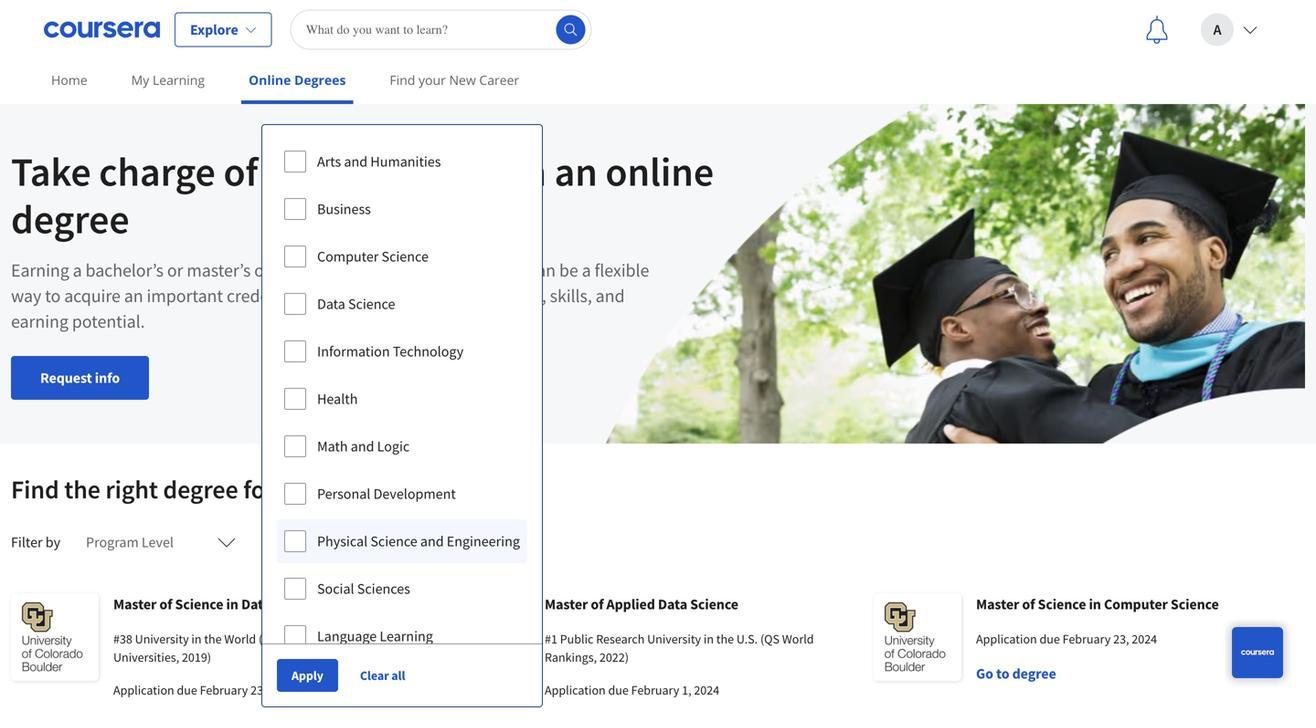Task type: describe. For each thing, give the bounding box(es) containing it.
clear
[[360, 668, 389, 685]]

universities,
[[113, 650, 179, 666]]

career
[[479, 71, 519, 89]]

2024 for master of science in data science
[[269, 683, 294, 699]]

applied
[[606, 596, 655, 614]]

potential.
[[72, 310, 145, 333]]

(qs
[[760, 632, 780, 648]]

master of applied data science
[[545, 596, 738, 614]]

all
[[391, 668, 405, 685]]

research
[[596, 632, 645, 648]]

and right math on the bottom of the page
[[351, 438, 374, 456]]

accredited
[[368, 259, 447, 282]]

important
[[147, 285, 223, 308]]

university inside #38 university in the world (academic ranking of world universities, 2019)
[[135, 632, 189, 648]]

coursera image
[[44, 15, 160, 44]]

my learning link
[[124, 59, 212, 101]]

university
[[451, 259, 525, 282]]

february for master of science in data science
[[200, 683, 248, 699]]

online inside take charge of your career with an online degree
[[605, 146, 714, 197]]

way
[[11, 285, 41, 308]]

go to degree
[[976, 665, 1056, 684]]

data science
[[317, 295, 395, 313]]

find for find your new career
[[390, 71, 415, 89]]

due for master of applied data science
[[608, 683, 629, 699]]

clear all button
[[353, 660, 413, 693]]

my
[[131, 71, 149, 89]]

arts and humanities
[[317, 153, 441, 171]]

request info
[[40, 369, 120, 388]]

physical
[[317, 533, 368, 551]]

right
[[105, 474, 158, 506]]

2 horizontal spatial due
[[1040, 632, 1060, 648]]

flexible
[[594, 259, 649, 282]]

find your new career
[[390, 71, 519, 89]]

for
[[243, 474, 274, 506]]

master of science in computer science
[[976, 596, 1219, 614]]

0 horizontal spatial data
[[241, 596, 271, 614]]

february for master of applied data science
[[631, 683, 679, 699]]

of inside take charge of your career with an online degree
[[223, 146, 258, 197]]

university of colorado boulder image for master of science in computer science
[[874, 594, 961, 682]]

computer science
[[317, 248, 429, 266]]

new
[[449, 71, 476, 89]]

learning for my learning
[[153, 71, 205, 89]]

information technology
[[317, 343, 464, 361]]

or
[[167, 259, 183, 282]]

computer inside options list 'list box'
[[317, 248, 379, 266]]

1 vertical spatial computer
[[1104, 596, 1168, 614]]

the inside #1 public research university in the u.s. (qs world rankings, 2022)
[[716, 632, 734, 648]]

an inside take charge of your career with an online degree
[[554, 146, 597, 197]]

humanities
[[370, 153, 441, 171]]

(academic
[[259, 632, 315, 648]]

#38
[[113, 632, 132, 648]]

master for master of applied data science
[[545, 596, 588, 614]]

master for master of science in computer science
[[976, 596, 1019, 614]]

online
[[249, 71, 291, 89]]

engineering
[[447, 533, 520, 551]]

2 horizontal spatial february
[[1063, 632, 1111, 648]]

skills,
[[550, 285, 592, 308]]

clear all
[[360, 668, 405, 685]]

#38 university in the world (academic ranking of world universities, 2019)
[[113, 632, 408, 666]]

1 horizontal spatial to
[[996, 665, 1009, 684]]

credential
[[227, 285, 303, 308]]

#1 public research university in the u.s. (qs world rankings, 2022)
[[545, 632, 814, 666]]

2 horizontal spatial 2024
[[1132, 632, 1157, 648]]

0 vertical spatial your
[[419, 71, 446, 89]]

subject button
[[261, 521, 392, 565]]

while
[[307, 285, 347, 308]]

knowledge,
[[459, 285, 546, 308]]

your inside earning a bachelor's or master's online from an accredited university can be a flexible way to acquire an important credential while boosting your knowledge, skills, and earning potential.
[[421, 285, 455, 308]]

filter
[[11, 534, 43, 552]]

world for master of science in data science
[[377, 632, 408, 648]]

1,
[[682, 683, 691, 699]]

2 a from the left
[[582, 259, 591, 282]]

find your new career link
[[382, 59, 527, 101]]

online degrees
[[249, 71, 346, 89]]

1 world from the left
[[224, 632, 256, 648]]

due for master of science in data science
[[177, 683, 197, 699]]

from
[[305, 259, 342, 282]]

with
[[469, 146, 546, 197]]

bachelor's
[[85, 259, 164, 282]]

find the right degree for you
[[11, 474, 320, 506]]

social sciences
[[317, 580, 410, 599]]

master for master of science in data science
[[113, 596, 157, 614]]

math
[[317, 438, 348, 456]]

be
[[559, 259, 578, 282]]

boosting
[[351, 285, 417, 308]]

data inside options list 'list box'
[[317, 295, 345, 313]]

application due february 1, 2024
[[545, 683, 719, 699]]

by
[[46, 534, 60, 552]]

home
[[51, 71, 87, 89]]

arts
[[317, 153, 341, 171]]

social
[[317, 580, 354, 599]]

options list list box
[[262, 125, 542, 659]]

and right arts
[[344, 153, 368, 171]]

2 vertical spatial degree
[[1012, 665, 1056, 684]]

online inside earning a bachelor's or master's online from an accredited university can be a flexible way to acquire an important credential while boosting your knowledge, skills, and earning potential.
[[254, 259, 302, 282]]

degrees
[[294, 71, 346, 89]]

#1
[[545, 632, 557, 648]]



Task type: locate. For each thing, give the bounding box(es) containing it.
business
[[317, 200, 371, 218]]

0 horizontal spatial to
[[45, 285, 61, 308]]

earning
[[11, 310, 68, 333]]

learning right my
[[153, 71, 205, 89]]

1 horizontal spatial computer
[[1104, 596, 1168, 614]]

of for master of science in data science
[[159, 596, 172, 614]]

the up 2019) at the left
[[204, 632, 222, 648]]

2 vertical spatial your
[[421, 285, 455, 308]]

and
[[344, 153, 368, 171], [596, 285, 625, 308], [351, 438, 374, 456], [420, 533, 444, 551]]

university up 'universities,'
[[135, 632, 189, 648]]

23,
[[1113, 632, 1129, 648], [251, 683, 266, 699]]

request info button
[[11, 356, 149, 400]]

info
[[95, 369, 120, 388]]

an right with
[[554, 146, 597, 197]]

1 horizontal spatial 2024
[[694, 683, 719, 699]]

a right "be"
[[582, 259, 591, 282]]

can
[[529, 259, 556, 282]]

world
[[224, 632, 256, 648], [377, 632, 408, 648], [782, 632, 814, 648]]

world up all at the left bottom of the page
[[377, 632, 408, 648]]

earning a bachelor's or master's online from an accredited university can be a flexible way to acquire an important credential while boosting your knowledge, skills, and earning potential.
[[11, 259, 649, 333]]

degree left for
[[163, 474, 238, 506]]

0 vertical spatial an
[[554, 146, 597, 197]]

data up #38 university in the world (academic ranking of world universities, 2019) on the left bottom
[[241, 596, 271, 614]]

personal
[[317, 485, 370, 504]]

of right charge
[[223, 146, 258, 197]]

of up go to degree
[[1022, 596, 1035, 614]]

find
[[390, 71, 415, 89], [11, 474, 59, 506]]

1 vertical spatial degree
[[163, 474, 238, 506]]

world inside #1 public research university in the u.s. (qs world rankings, 2022)
[[782, 632, 814, 648]]

apply
[[292, 668, 323, 685]]

data right "applied"
[[658, 596, 687, 614]]

to inside earning a bachelor's or master's online from an accredited university can be a flexible way to acquire an important credential while boosting your knowledge, skills, and earning potential.
[[45, 285, 61, 308]]

in
[[226, 596, 238, 614], [1089, 596, 1101, 614], [191, 632, 202, 648], [704, 632, 714, 648]]

0 horizontal spatial find
[[11, 474, 59, 506]]

2 horizontal spatial degree
[[1012, 665, 1056, 684]]

earning
[[11, 259, 69, 282]]

1 horizontal spatial university
[[647, 632, 701, 648]]

find left new
[[390, 71, 415, 89]]

take charge of your career with an online degree
[[11, 146, 714, 244]]

0 vertical spatial degree
[[11, 194, 129, 244]]

1 university of colorado boulder image from the left
[[11, 594, 99, 682]]

2024 right 1, at the right
[[694, 683, 719, 699]]

due down "2022)"
[[608, 683, 629, 699]]

of inside #38 university in the world (academic ranking of world universities, 2019)
[[363, 632, 374, 648]]

logic
[[377, 438, 410, 456]]

the left u.s.
[[716, 632, 734, 648]]

1 horizontal spatial master
[[545, 596, 588, 614]]

application due february 23, 2024 down 2019) at the left
[[113, 683, 294, 699]]

0 vertical spatial application due february 23, 2024
[[976, 632, 1157, 648]]

2019)
[[182, 650, 211, 666]]

of right ranking
[[363, 632, 374, 648]]

0 horizontal spatial an
[[124, 285, 143, 308]]

2024 down master of science in computer science
[[1132, 632, 1157, 648]]

university of colorado boulder image for master of science in data science
[[11, 594, 99, 682]]

2 horizontal spatial data
[[658, 596, 687, 614]]

master up public
[[545, 596, 588, 614]]

university of colorado boulder image left #38
[[11, 594, 99, 682]]

1 university from the left
[[135, 632, 189, 648]]

1 vertical spatial to
[[996, 665, 1009, 684]]

1 vertical spatial learning
[[380, 628, 433, 646]]

2 world from the left
[[377, 632, 408, 648]]

0 horizontal spatial application
[[113, 683, 174, 699]]

2 horizontal spatial world
[[782, 632, 814, 648]]

apply button
[[277, 660, 338, 693]]

your inside take charge of your career with an online degree
[[266, 146, 345, 197]]

learning for language learning
[[380, 628, 433, 646]]

1 master from the left
[[113, 596, 157, 614]]

application for master of science in data science
[[113, 683, 174, 699]]

2 university of colorado boulder image from the left
[[874, 594, 961, 682]]

0 horizontal spatial master
[[113, 596, 157, 614]]

degree up earning
[[11, 194, 129, 244]]

a up acquire
[[73, 259, 82, 282]]

1 horizontal spatial a
[[582, 259, 591, 282]]

world for master of applied data science
[[782, 632, 814, 648]]

1 vertical spatial online
[[254, 259, 302, 282]]

master up the go at the right of page
[[976, 596, 1019, 614]]

due
[[1040, 632, 1060, 648], [177, 683, 197, 699], [608, 683, 629, 699]]

1 horizontal spatial february
[[631, 683, 679, 699]]

university down 'master of applied data science'
[[647, 632, 701, 648]]

application for master of applied data science
[[545, 683, 606, 699]]

due up go to degree
[[1040, 632, 1060, 648]]

data down from
[[317, 295, 345, 313]]

1 horizontal spatial world
[[377, 632, 408, 648]]

application down rankings,
[[545, 683, 606, 699]]

actions toolbar
[[262, 644, 542, 707]]

information
[[317, 343, 390, 361]]

0 horizontal spatial a
[[73, 259, 82, 282]]

request
[[40, 369, 92, 388]]

0 horizontal spatial university of colorado boulder image
[[11, 594, 99, 682]]

subject
[[272, 534, 318, 552]]

math and logic
[[317, 438, 410, 456]]

2 university from the left
[[647, 632, 701, 648]]

and down development
[[420, 533, 444, 551]]

0 vertical spatial find
[[390, 71, 415, 89]]

learning inside 'my learning' link
[[153, 71, 205, 89]]

1 horizontal spatial find
[[390, 71, 415, 89]]

find up filter by
[[11, 474, 59, 506]]

development
[[373, 485, 456, 504]]

your
[[419, 71, 446, 89], [266, 146, 345, 197], [421, 285, 455, 308]]

application up go to degree
[[976, 632, 1037, 648]]

of left "applied"
[[591, 596, 604, 614]]

application due february 23, 2024 down master of science in computer science
[[976, 632, 1157, 648]]

2024
[[1132, 632, 1157, 648], [269, 683, 294, 699], [694, 683, 719, 699]]

in inside #38 university in the world (academic ranking of world universities, 2019)
[[191, 632, 202, 648]]

language
[[317, 628, 377, 646]]

health
[[317, 390, 358, 409]]

filter by
[[11, 534, 60, 552]]

february down master of science in computer science
[[1063, 632, 1111, 648]]

world right (qs
[[782, 632, 814, 648]]

0 horizontal spatial the
[[64, 474, 100, 506]]

degree right the go at the right of page
[[1012, 665, 1056, 684]]

3 master from the left
[[976, 596, 1019, 614]]

2022)
[[599, 650, 629, 666]]

degree inside take charge of your career with an online degree
[[11, 194, 129, 244]]

1 horizontal spatial university of colorado boulder image
[[874, 594, 961, 682]]

computer
[[317, 248, 379, 266], [1104, 596, 1168, 614]]

of up 'universities,'
[[159, 596, 172, 614]]

3 world from the left
[[782, 632, 814, 648]]

0 horizontal spatial 2024
[[269, 683, 294, 699]]

data
[[317, 295, 345, 313], [241, 596, 271, 614], [658, 596, 687, 614]]

learning inside options list 'list box'
[[380, 628, 433, 646]]

2024 down #38 university in the world (academic ranking of world universities, 2019) on the left bottom
[[269, 683, 294, 699]]

home link
[[44, 59, 95, 101]]

0 vertical spatial online
[[605, 146, 714, 197]]

learning up all at the left bottom of the page
[[380, 628, 433, 646]]

in inside #1 public research university in the u.s. (qs world rankings, 2022)
[[704, 632, 714, 648]]

find for find the right degree for you
[[11, 474, 59, 506]]

1 horizontal spatial online
[[605, 146, 714, 197]]

1 horizontal spatial application
[[545, 683, 606, 699]]

0 horizontal spatial application due february 23, 2024
[[113, 683, 294, 699]]

and down flexible
[[596, 285, 625, 308]]

1 vertical spatial your
[[266, 146, 345, 197]]

sciences
[[357, 580, 410, 599]]

0 horizontal spatial february
[[200, 683, 248, 699]]

university of colorado boulder image left the go at the right of page
[[874, 594, 961, 682]]

take
[[11, 146, 91, 197]]

application down 'universities,'
[[113, 683, 174, 699]]

you
[[279, 474, 320, 506]]

a
[[73, 259, 82, 282], [582, 259, 591, 282]]

to right the go at the right of page
[[996, 665, 1009, 684]]

1 horizontal spatial data
[[317, 295, 345, 313]]

university inside #1 public research university in the u.s. (qs world rankings, 2022)
[[647, 632, 701, 648]]

0 vertical spatial computer
[[317, 248, 379, 266]]

0 horizontal spatial computer
[[317, 248, 379, 266]]

master of science in data science
[[113, 596, 322, 614]]

2 horizontal spatial master
[[976, 596, 1019, 614]]

0 horizontal spatial 23,
[[251, 683, 266, 699]]

learning
[[153, 71, 205, 89], [380, 628, 433, 646]]

an right from
[[345, 259, 364, 282]]

application due february 23, 2024
[[976, 632, 1157, 648], [113, 683, 294, 699]]

the
[[64, 474, 100, 506], [204, 632, 222, 648], [716, 632, 734, 648]]

the left right at left bottom
[[64, 474, 100, 506]]

physical science and engineering
[[317, 533, 520, 551]]

february left 1, at the right
[[631, 683, 679, 699]]

your down the accredited
[[421, 285, 455, 308]]

master
[[113, 596, 157, 614], [545, 596, 588, 614], [976, 596, 1019, 614]]

1 horizontal spatial the
[[204, 632, 222, 648]]

ranking
[[317, 632, 361, 648]]

science
[[382, 248, 429, 266], [348, 295, 395, 313], [370, 533, 417, 551], [175, 596, 223, 614], [273, 596, 322, 614], [690, 596, 738, 614], [1038, 596, 1086, 614], [1171, 596, 1219, 614]]

0 vertical spatial 23,
[[1113, 632, 1129, 648]]

my learning
[[131, 71, 205, 89]]

of for master of science in computer science
[[1022, 596, 1035, 614]]

february
[[1063, 632, 1111, 648], [200, 683, 248, 699], [631, 683, 679, 699]]

online degrees link
[[241, 59, 353, 104]]

charge
[[99, 146, 215, 197]]

0 vertical spatial learning
[[153, 71, 205, 89]]

due down 2019) at the left
[[177, 683, 197, 699]]

the inside #38 university in the world (academic ranking of world universities, 2019)
[[204, 632, 222, 648]]

public
[[560, 632, 594, 648]]

1 horizontal spatial an
[[345, 259, 364, 282]]

personal development
[[317, 485, 456, 504]]

2 horizontal spatial the
[[716, 632, 734, 648]]

and inside earning a bachelor's or master's online from an accredited university can be a flexible way to acquire an important credential while boosting your knowledge, skills, and earning potential.
[[596, 285, 625, 308]]

university
[[135, 632, 189, 648], [647, 632, 701, 648]]

to right "way"
[[45, 285, 61, 308]]

1 vertical spatial 23,
[[251, 683, 266, 699]]

university of colorado boulder image
[[11, 594, 99, 682], [874, 594, 961, 682]]

of for master of applied data science
[[591, 596, 604, 614]]

23, down #38 university in the world (academic ranking of world universities, 2019) on the left bottom
[[251, 683, 266, 699]]

2 vertical spatial an
[[124, 285, 143, 308]]

your left new
[[419, 71, 446, 89]]

1 horizontal spatial due
[[608, 683, 629, 699]]

acquire
[[64, 285, 120, 308]]

2 horizontal spatial an
[[554, 146, 597, 197]]

world down master of science in data science
[[224, 632, 256, 648]]

1 vertical spatial an
[[345, 259, 364, 282]]

0 horizontal spatial world
[[224, 632, 256, 648]]

rankings,
[[545, 650, 597, 666]]

0 horizontal spatial online
[[254, 259, 302, 282]]

2024 for master of applied data science
[[694, 683, 719, 699]]

1 vertical spatial application due february 23, 2024
[[113, 683, 294, 699]]

1 a from the left
[[73, 259, 82, 282]]

2 master from the left
[[545, 596, 588, 614]]

master's
[[187, 259, 251, 282]]

1 vertical spatial find
[[11, 474, 59, 506]]

0 horizontal spatial due
[[177, 683, 197, 699]]

february down 2019) at the left
[[200, 683, 248, 699]]

go
[[976, 665, 993, 684]]

of
[[223, 146, 258, 197], [159, 596, 172, 614], [591, 596, 604, 614], [1022, 596, 1035, 614], [363, 632, 374, 648]]

application
[[976, 632, 1037, 648], [113, 683, 174, 699], [545, 683, 606, 699]]

1 horizontal spatial 23,
[[1113, 632, 1129, 648]]

an
[[554, 146, 597, 197], [345, 259, 364, 282], [124, 285, 143, 308]]

0 vertical spatial to
[[45, 285, 61, 308]]

0 horizontal spatial degree
[[11, 194, 129, 244]]

your up business
[[266, 146, 345, 197]]

language learning
[[317, 628, 433, 646]]

0 horizontal spatial learning
[[153, 71, 205, 89]]

university of michigan image
[[442, 594, 530, 682]]

technology
[[393, 343, 464, 361]]

1 horizontal spatial application due february 23, 2024
[[976, 632, 1157, 648]]

2 horizontal spatial application
[[976, 632, 1037, 648]]

0 horizontal spatial university
[[135, 632, 189, 648]]

1 horizontal spatial degree
[[163, 474, 238, 506]]

23, down master of science in computer science
[[1113, 632, 1129, 648]]

None search field
[[290, 10, 592, 50]]

master up #38
[[113, 596, 157, 614]]

1 horizontal spatial learning
[[380, 628, 433, 646]]

an down the "bachelor's"
[[124, 285, 143, 308]]

career
[[353, 146, 461, 197]]

u.s.
[[737, 632, 758, 648]]



Task type: vqa. For each thing, say whether or not it's contained in the screenshot.
the topmost find
yes



